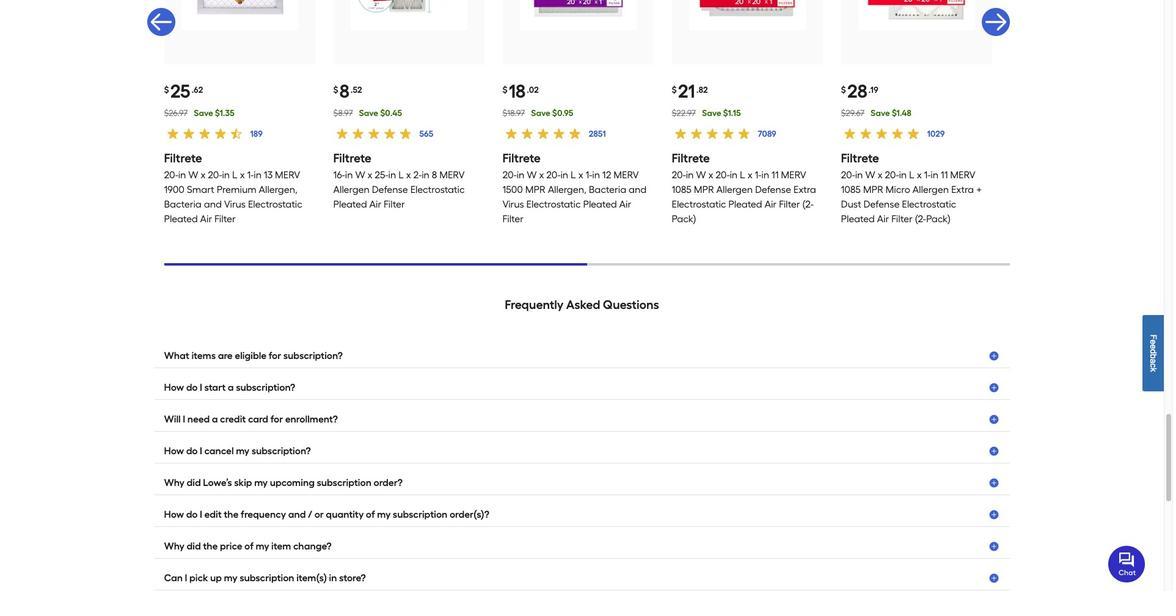 Task type: describe. For each thing, give the bounding box(es) containing it.
save for 18
[[531, 108, 550, 119]]

of inside button
[[366, 509, 375, 520]]

plus filled image for can i pick up my subscription item(s) in store?
[[988, 572, 1000, 584]]

3 x from the left
[[368, 169, 372, 181]]

for inside button
[[269, 350, 281, 361]]

can i pick up my subscription item(s) in store?
[[164, 572, 366, 584]]

filtrete for 18
[[503, 151, 541, 166]]

air inside the filtrete 20-in w x 20-in l x 1-in 11 merv 1085 mpr allergen defense extra electrostatic pleated air filter (2- pack)
[[765, 199, 777, 210]]

plus filled image for change?
[[988, 540, 1000, 553]]

for inside 'button'
[[270, 413, 283, 425]]

pleated inside the filtrete 20-in w x 20-in l x 1-in 11 merv 1085 mpr allergen defense extra electrostatic pleated air filter (2- pack)
[[728, 199, 762, 210]]

questions
[[603, 298, 659, 312]]

did for lowe's
[[187, 477, 201, 489]]

the inside button
[[203, 540, 218, 552]]

do for edit
[[186, 509, 198, 520]]

what items are eligible for subscription?
[[164, 350, 343, 361]]

0 horizontal spatial 8
[[339, 81, 349, 103]]

defense inside filtrete 20-in w x 20-in l x 1-in 11 merv 1085 mpr micro allergen extra + dust defense electrostatic pleated air filter (2-pack)
[[864, 199, 900, 210]]

7 x from the left
[[708, 169, 713, 181]]

subscription? for how do i start a subscription?
[[236, 382, 295, 393]]

2 20- from the left
[[208, 169, 222, 181]]

start
[[204, 382, 226, 393]]

why for why did lowe's skip my upcoming subscription order?
[[164, 477, 184, 489]]

l for 21
[[740, 169, 745, 181]]

and inside the how do i edit the frequency and / or quantity of my subscription order(s)? button
[[288, 509, 306, 520]]

imageurl image for 18
[[520, 0, 636, 30]]

2 x from the left
[[240, 169, 245, 181]]

credit
[[220, 413, 246, 425]]

imageurl image for 25
[[181, 0, 298, 30]]

bacteria inside filtrete 20-in w x 20-in l x 1-in 13 merv 1900 smart premium allergen, bacteria and virus electrostatic pleated air filter
[[164, 199, 202, 210]]

a inside 'f e e d b a c k' button
[[1149, 359, 1158, 363]]

$ 18.97 save $ 0.95
[[503, 108, 573, 119]]

$ down $ 28 .19
[[841, 108, 846, 119]]

allergen inside filtrete 16-in w x 25-in l x 2-in 8 merv allergen defense electrostatic pleated air filter
[[333, 184, 370, 196]]

smart
[[187, 184, 214, 196]]

l for 25
[[232, 169, 238, 181]]

10 x from the left
[[917, 169, 922, 181]]

8.97
[[338, 108, 353, 119]]

$ 28 .19
[[841, 81, 878, 103]]

in inside can i pick up my subscription item(s) in store? button
[[329, 572, 337, 584]]

$ 25 .62
[[164, 81, 203, 103]]

22.97
[[676, 108, 696, 119]]

1500
[[503, 184, 523, 196]]

item(s)
[[296, 572, 327, 584]]

how do i cancel my subscription? button
[[154, 439, 1010, 464]]

18
[[509, 81, 526, 103]]

f
[[1149, 334, 1158, 340]]

a inside how do i start a subscription? button
[[228, 382, 234, 393]]

will
[[164, 413, 181, 425]]

.62
[[192, 85, 203, 95]]

enrollment?
[[285, 413, 338, 425]]

cancel
[[204, 445, 234, 457]]

5 20- from the left
[[672, 169, 686, 181]]

1.15
[[728, 108, 741, 119]]

$ 18 .02
[[503, 81, 539, 103]]

edit
[[204, 509, 222, 520]]

frequency
[[241, 509, 286, 520]]

.52
[[351, 85, 362, 95]]

up
[[210, 572, 222, 584]]

29.67
[[846, 108, 865, 119]]

2 e from the top
[[1149, 344, 1158, 349]]

filtrete 20-in w x 20-in l x 1-in 13 merv 1900 smart premium allergen, bacteria and virus electrostatic pleated air filter
[[164, 151, 302, 225]]

$ inside $ 28 .19
[[841, 85, 846, 95]]

dust
[[841, 199, 861, 210]]

filter inside the filtrete 20-in w x 20-in l x 1-in 11 merv 1085 mpr allergen defense extra electrostatic pleated air filter (2- pack)
[[779, 199, 800, 210]]

1.48
[[896, 108, 911, 119]]

item
[[271, 540, 291, 552]]

pick
[[189, 572, 208, 584]]

i inside will i need a credit card for enrollment? 'button'
[[183, 413, 185, 425]]

allergen, inside filtrete 20-in w x 20-in l x 1-in 12 merv 1500 mpr allergen, bacteria and virus electrostatic pleated air filter
[[548, 184, 586, 196]]

filtrete for 28
[[841, 151, 879, 166]]

subscription? for how do i cancel my subscription?
[[252, 445, 311, 457]]

items
[[191, 350, 216, 361]]

the inside button
[[224, 509, 239, 520]]

11 for 28
[[941, 169, 948, 181]]

a inside will i need a credit card for enrollment? 'button'
[[212, 413, 218, 425]]

16-
[[333, 169, 345, 181]]

filtrete 20-in w x 20-in l x 1-in 12 merv 1500 mpr allergen, bacteria and virus electrostatic pleated air filter
[[503, 151, 647, 225]]

pleated inside filtrete 20-in w x 20-in l x 1-in 13 merv 1900 smart premium allergen, bacteria and virus electrostatic pleated air filter
[[164, 213, 198, 225]]

how do i edit the frequency and / or quantity of my subscription order(s)? button
[[154, 503, 1010, 527]]

/
[[308, 509, 312, 520]]

can i pick up my subscription item(s) in store? button
[[154, 566, 1010, 591]]

.02
[[527, 85, 539, 95]]

pleated inside filtrete 20-in w x 20-in l x 1-in 12 merv 1500 mpr allergen, bacteria and virus electrostatic pleated air filter
[[583, 199, 617, 210]]

electrostatic inside filtrete 20-in w x 20-in l x 1-in 11 merv 1085 mpr micro allergen extra + dust defense electrostatic pleated air filter (2-pack)
[[902, 199, 956, 210]]

6 x from the left
[[578, 169, 583, 181]]

mpr for 21
[[694, 184, 714, 196]]

and inside filtrete 20-in w x 20-in l x 1-in 13 merv 1900 smart premium allergen, bacteria and virus electrostatic pleated air filter
[[204, 199, 222, 210]]

12
[[602, 169, 611, 181]]

13
[[264, 169, 273, 181]]

how do i edit the frequency and / or quantity of my subscription order(s)?
[[164, 509, 489, 520]]

$ down $ 21 .82 at top
[[672, 108, 676, 119]]

21
[[678, 81, 695, 103]]

mpr for 28
[[863, 184, 883, 196]]

filtrete 16-in w x 25-in l x 2-in 8 merv allergen defense electrostatic pleated air filter
[[333, 151, 465, 210]]

$ right 26.97
[[215, 108, 220, 119]]

quantity
[[326, 509, 364, 520]]

4 20- from the left
[[546, 169, 561, 181]]

2-
[[413, 169, 422, 181]]

f e e d b a c k
[[1149, 334, 1158, 372]]

electrostatic inside filtrete 16-in w x 25-in l x 2-in 8 merv allergen defense electrostatic pleated air filter
[[410, 184, 465, 196]]

1- for 25
[[247, 169, 254, 181]]

subscription inside the how do i edit the frequency and / or quantity of my subscription order(s)? button
[[393, 509, 447, 520]]

merv for 25
[[275, 169, 300, 181]]

plus filled image inside how do i start a subscription? button
[[988, 382, 1000, 394]]

subscription? for what items are eligible for subscription?
[[283, 350, 343, 361]]

merv for 18
[[614, 169, 639, 181]]

air inside filtrete 20-in w x 20-in l x 1-in 11 merv 1085 mpr micro allergen extra + dust defense electrostatic pleated air filter (2-pack)
[[877, 213, 889, 225]]

filtrete 20-in w x 20-in l x 1-in 11 merv 1085 mpr micro allergen extra + dust defense electrostatic pleated air filter (2-pack)
[[841, 151, 982, 225]]

4 x from the left
[[406, 169, 411, 181]]

$ inside $ 21 .82
[[672, 85, 677, 95]]

$ inside $ 25 .62
[[164, 85, 169, 95]]

pack) inside the filtrete 20-in w x 20-in l x 1-in 11 merv 1085 mpr allergen defense extra electrostatic pleated air filter (2- pack)
[[672, 213, 696, 225]]

$ 21 .82
[[672, 81, 708, 103]]

order?
[[374, 477, 403, 489]]

filter inside filtrete 20-in w x 20-in l x 1-in 11 merv 1085 mpr micro allergen extra + dust defense electrostatic pleated air filter (2-pack)
[[891, 213, 913, 225]]

my inside the how do i edit the frequency and / or quantity of my subscription order(s)? button
[[377, 509, 391, 520]]

my for subscription
[[224, 572, 237, 584]]

pleated inside filtrete 16-in w x 25-in l x 2-in 8 merv allergen defense electrostatic pleated air filter
[[333, 199, 367, 210]]

filtrete for 21
[[672, 151, 710, 166]]

micro
[[886, 184, 910, 196]]

merv for 28
[[950, 169, 975, 181]]

$ down $ 25 .62
[[164, 108, 169, 119]]

how for how do i start a subscription?
[[164, 382, 184, 393]]

skip
[[234, 477, 252, 489]]

1- for 18
[[586, 169, 592, 181]]

plus filled image for how do i cancel my subscription?
[[988, 445, 1000, 457]]

frequently asked questions
[[505, 298, 659, 312]]

air inside filtrete 20-in w x 20-in l x 1-in 12 merv 1500 mpr allergen, bacteria and virus electrostatic pleated air filter
[[619, 199, 631, 210]]

filtrete for 25
[[164, 151, 202, 166]]

defense inside filtrete 16-in w x 25-in l x 2-in 8 merv allergen defense electrostatic pleated air filter
[[372, 184, 408, 196]]

lowe's
[[203, 477, 232, 489]]

how do i cancel my subscription?
[[164, 445, 311, 457]]

will i need a credit card for enrollment? button
[[154, 408, 1010, 432]]

w for 28
[[865, 169, 875, 181]]

d
[[1149, 349, 1158, 354]]

5 x from the left
[[539, 169, 544, 181]]

imageurl image for 21
[[689, 0, 806, 30]]

$ 26.97 save $ 1.35
[[164, 108, 234, 119]]

1 x from the left
[[201, 169, 206, 181]]

l for 8
[[398, 169, 404, 181]]

1.35
[[220, 108, 234, 119]]

and inside filtrete 20-in w x 20-in l x 1-in 12 merv 1500 mpr allergen, bacteria and virus electrostatic pleated air filter
[[629, 184, 647, 196]]

w for 8
[[355, 169, 365, 181]]

28
[[847, 81, 867, 103]]

18.97
[[507, 108, 525, 119]]



Task type: vqa. For each thing, say whether or not it's contained in the screenshot.
A blue 1-year labor warranty icon.
no



Task type: locate. For each thing, give the bounding box(es) containing it.
filtrete inside the filtrete 20-in w x 20-in l x 1-in 11 merv 1085 mpr allergen defense extra electrostatic pleated air filter (2- pack)
[[672, 151, 710, 166]]

l inside filtrete 20-in w x 20-in l x 1-in 12 merv 1500 mpr allergen, bacteria and virus electrostatic pleated air filter
[[571, 169, 576, 181]]

1 allergen from the left
[[333, 184, 370, 196]]

1900
[[164, 184, 184, 196]]

will i need a credit card for enrollment?
[[164, 413, 338, 425]]

bacteria down 1900
[[164, 199, 202, 210]]

my right cancel
[[236, 445, 249, 457]]

mpr inside filtrete 20-in w x 20-in l x 1-in 11 merv 1085 mpr micro allergen extra + dust defense electrostatic pleated air filter (2-pack)
[[863, 184, 883, 196]]

how down will
[[164, 445, 184, 457]]

subscription? inside "what items are eligible for subscription?" button
[[283, 350, 343, 361]]

1 vertical spatial bacteria
[[164, 199, 202, 210]]

electrostatic inside filtrete 20-in w x 20-in l x 1-in 12 merv 1500 mpr allergen, bacteria and virus electrostatic pleated air filter
[[526, 199, 581, 210]]

do for cancel
[[186, 445, 198, 457]]

5 merv from the left
[[950, 169, 975, 181]]

1085 inside filtrete 20-in w x 20-in l x 1-in 11 merv 1085 mpr micro allergen extra + dust defense electrostatic pleated air filter (2-pack)
[[841, 184, 861, 196]]

plus filled image inside can i pick up my subscription item(s) in store? button
[[988, 572, 1000, 584]]

bacteria inside filtrete 20-in w x 20-in l x 1-in 12 merv 1500 mpr allergen, bacteria and virus electrostatic pleated air filter
[[589, 184, 626, 196]]

0 horizontal spatial pack)
[[672, 213, 696, 225]]

air inside filtrete 20-in w x 20-in l x 1-in 13 merv 1900 smart premium allergen, bacteria and virus electrostatic pleated air filter
[[200, 213, 212, 225]]

my right skip
[[254, 477, 268, 489]]

2 why from the top
[[164, 540, 184, 552]]

$ left 25 on the top of page
[[164, 85, 169, 95]]

1 vertical spatial for
[[270, 413, 283, 425]]

2 did from the top
[[187, 540, 201, 552]]

3 how from the top
[[164, 509, 184, 520]]

7 20- from the left
[[841, 169, 855, 181]]

merv inside the filtrete 20-in w x 20-in l x 1-in 11 merv 1085 mpr allergen defense extra electrostatic pleated air filter (2- pack)
[[781, 169, 806, 181]]

$ left .52
[[333, 85, 338, 95]]

1 vertical spatial 8
[[432, 169, 437, 181]]

and
[[629, 184, 647, 196], [204, 199, 222, 210], [288, 509, 306, 520]]

c
[[1149, 363, 1158, 368]]

1- for 21
[[755, 169, 761, 181]]

1 horizontal spatial allergen
[[716, 184, 753, 196]]

did for the
[[187, 540, 201, 552]]

did inside why did lowe's skip my upcoming subscription order? "button"
[[187, 477, 201, 489]]

$ 8 .52
[[333, 81, 362, 103]]

of right 'quantity'
[[366, 509, 375, 520]]

0.95
[[557, 108, 573, 119]]

plus filled image for /
[[988, 509, 1000, 521]]

1 1085 from the left
[[672, 184, 692, 196]]

0 vertical spatial 8
[[339, 81, 349, 103]]

4 merv from the left
[[781, 169, 806, 181]]

extra inside the filtrete 20-in w x 20-in l x 1-in 11 merv 1085 mpr allergen defense extra electrostatic pleated air filter (2- pack)
[[793, 184, 816, 196]]

did left lowe's
[[187, 477, 201, 489]]

upcoming
[[270, 477, 315, 489]]

$ down $ 18 .02
[[503, 108, 507, 119]]

merv inside filtrete 20-in w x 20-in l x 1-in 12 merv 1500 mpr allergen, bacteria and virus electrostatic pleated air filter
[[614, 169, 639, 181]]

my
[[236, 445, 249, 457], [254, 477, 268, 489], [377, 509, 391, 520], [256, 540, 269, 552], [224, 572, 237, 584]]

plus filled image inside how do i cancel my subscription? button
[[988, 445, 1000, 457]]

1 horizontal spatial allergen,
[[548, 184, 586, 196]]

2 vertical spatial and
[[288, 509, 306, 520]]

i left edit
[[200, 509, 202, 520]]

w for 18
[[527, 169, 537, 181]]

2 w from the left
[[355, 169, 365, 181]]

2 vertical spatial subscription?
[[252, 445, 311, 457]]

virus inside filtrete 20-in w x 20-in l x 1-in 12 merv 1500 mpr allergen, bacteria and virus electrostatic pleated air filter
[[503, 199, 524, 210]]

(2-
[[802, 199, 814, 210], [915, 213, 926, 225]]

imageurl image for 8
[[350, 0, 467, 30]]

1 vertical spatial subscription?
[[236, 382, 295, 393]]

bacteria down 12
[[589, 184, 626, 196]]

8
[[339, 81, 349, 103], [432, 169, 437, 181]]

in
[[178, 169, 186, 181], [222, 169, 230, 181], [254, 169, 261, 181], [345, 169, 353, 181], [388, 169, 396, 181], [422, 169, 429, 181], [517, 169, 524, 181], [561, 169, 568, 181], [592, 169, 600, 181], [686, 169, 694, 181], [730, 169, 738, 181], [761, 169, 769, 181], [855, 169, 863, 181], [899, 169, 907, 181], [931, 169, 938, 181], [329, 572, 337, 584]]

plus filled image inside will i need a credit card for enrollment? 'button'
[[988, 413, 1000, 426]]

save left the 1.48
[[871, 108, 890, 119]]

0 vertical spatial and
[[629, 184, 647, 196]]

3 allergen from the left
[[913, 184, 949, 196]]

save left 1.15
[[702, 108, 721, 119]]

$
[[164, 85, 169, 95], [333, 85, 338, 95], [503, 85, 507, 95], [672, 85, 677, 95], [841, 85, 846, 95], [164, 108, 169, 119], [215, 108, 220, 119], [333, 108, 338, 119], [380, 108, 385, 119], [503, 108, 507, 119], [552, 108, 557, 119], [672, 108, 676, 119], [723, 108, 728, 119], [841, 108, 846, 119], [892, 108, 896, 119]]

premium
[[217, 184, 256, 196]]

save left 1.35 at the top of page
[[194, 108, 213, 119]]

1 vertical spatial do
[[186, 445, 198, 457]]

of inside button
[[244, 540, 254, 552]]

8 20- from the left
[[885, 169, 899, 181]]

frequently
[[505, 298, 564, 312]]

2 plus filled image from the top
[[988, 445, 1000, 457]]

filtrete 20-in w x 20-in l x 1-in 11 merv 1085 mpr allergen defense extra electrostatic pleated air filter (2- pack)
[[672, 151, 816, 225]]

plus filled image
[[988, 350, 1000, 362], [988, 445, 1000, 457], [988, 477, 1000, 489], [988, 572, 1000, 584]]

.19
[[869, 85, 878, 95]]

virus
[[224, 199, 246, 210], [503, 199, 524, 210]]

3 imageurl image from the left
[[520, 0, 636, 30]]

did
[[187, 477, 201, 489], [187, 540, 201, 552]]

3 save from the left
[[531, 108, 550, 119]]

subscription
[[317, 477, 371, 489], [393, 509, 447, 520], [240, 572, 294, 584]]

what items are eligible for subscription? button
[[154, 344, 1010, 368]]

1 vertical spatial a
[[228, 382, 234, 393]]

do left edit
[[186, 509, 198, 520]]

filtrete for 8
[[333, 151, 371, 166]]

did inside why did the price of my item change? button
[[187, 540, 201, 552]]

2 merv from the left
[[439, 169, 465, 181]]

1 horizontal spatial defense
[[755, 184, 791, 196]]

plus filled image for why did lowe's skip my upcoming subscription order?
[[988, 477, 1000, 489]]

5 imageurl image from the left
[[858, 0, 975, 30]]

11 inside filtrete 20-in w x 20-in l x 1-in 11 merv 1085 mpr micro allergen extra + dust defense electrostatic pleated air filter (2-pack)
[[941, 169, 948, 181]]

imageurl image
[[181, 0, 298, 30], [350, 0, 467, 30], [520, 0, 636, 30], [689, 0, 806, 30], [858, 0, 975, 30]]

subscription down the order?
[[393, 509, 447, 520]]

why
[[164, 477, 184, 489], [164, 540, 184, 552]]

6 20- from the left
[[716, 169, 730, 181]]

1 e from the top
[[1149, 340, 1158, 344]]

0 horizontal spatial mpr
[[525, 184, 545, 196]]

i inside the how do i edit the frequency and / or quantity of my subscription order(s)? button
[[200, 509, 202, 520]]

1 horizontal spatial virus
[[503, 199, 524, 210]]

2 horizontal spatial allergen
[[913, 184, 949, 196]]

1 plus filled image from the top
[[988, 350, 1000, 362]]

0 horizontal spatial of
[[244, 540, 254, 552]]

1 mpr from the left
[[525, 184, 545, 196]]

plus filled image inside why did lowe's skip my upcoming subscription order? "button"
[[988, 477, 1000, 489]]

4 1- from the left
[[924, 169, 931, 181]]

order(s)?
[[450, 509, 489, 520]]

l inside filtrete 20-in w x 20-in l x 1-in 11 merv 1085 mpr micro allergen extra + dust defense electrostatic pleated air filter (2-pack)
[[909, 169, 914, 181]]

$ 8.97 save $ 0.45
[[333, 108, 402, 119]]

what
[[164, 350, 189, 361]]

1 horizontal spatial mpr
[[694, 184, 714, 196]]

0 horizontal spatial and
[[204, 199, 222, 210]]

2 horizontal spatial a
[[1149, 359, 1158, 363]]

1- inside filtrete 20-in w x 20-in l x 1-in 13 merv 1900 smart premium allergen, bacteria and virus electrostatic pleated air filter
[[247, 169, 254, 181]]

1 horizontal spatial subscription
[[317, 477, 371, 489]]

0 vertical spatial did
[[187, 477, 201, 489]]

store?
[[339, 572, 366, 584]]

plus filled image inside the how do i edit the frequency and / or quantity of my subscription order(s)? button
[[988, 509, 1000, 521]]

1 vertical spatial (2-
[[915, 213, 926, 225]]

1 extra from the left
[[793, 184, 816, 196]]

1- inside filtrete 20-in w x 20-in l x 1-in 11 merv 1085 mpr micro allergen extra + dust defense electrostatic pleated air filter (2-pack)
[[924, 169, 931, 181]]

1 vertical spatial how
[[164, 445, 184, 457]]

2 mpr from the left
[[694, 184, 714, 196]]

f e e d b a c k button
[[1142, 315, 1164, 391]]

1 horizontal spatial bacteria
[[589, 184, 626, 196]]

8 inside filtrete 16-in w x 25-in l x 2-in 8 merv allergen defense electrostatic pleated air filter
[[432, 169, 437, 181]]

2 vertical spatial how
[[164, 509, 184, 520]]

0 horizontal spatial allergen,
[[259, 184, 297, 196]]

0 vertical spatial why
[[164, 477, 184, 489]]

0 horizontal spatial a
[[212, 413, 218, 425]]

w for 21
[[696, 169, 706, 181]]

4 imageurl image from the left
[[689, 0, 806, 30]]

merv for 21
[[781, 169, 806, 181]]

1 w from the left
[[188, 169, 198, 181]]

4 plus filled image from the top
[[988, 572, 1000, 584]]

8 right the 2-
[[432, 169, 437, 181]]

$ inside $ 18 .02
[[503, 85, 507, 95]]

(2- inside filtrete 20-in w x 20-in l x 1-in 11 merv 1085 mpr micro allergen extra + dust defense electrostatic pleated air filter (2-pack)
[[915, 213, 926, 225]]

save left 0.95
[[531, 108, 550, 119]]

subscription down the 'item'
[[240, 572, 294, 584]]

1 horizontal spatial 11
[[941, 169, 948, 181]]

0 vertical spatial bacteria
[[589, 184, 626, 196]]

1- for 28
[[924, 169, 931, 181]]

plus filled image for what items are eligible for subscription?
[[988, 350, 1000, 362]]

subscription up 'quantity'
[[317, 477, 371, 489]]

merv inside filtrete 20-in w x 20-in l x 1-in 13 merv 1900 smart premium allergen, bacteria and virus electrostatic pleated air filter
[[275, 169, 300, 181]]

0 vertical spatial do
[[186, 382, 198, 393]]

0 horizontal spatial defense
[[372, 184, 408, 196]]

price
[[220, 540, 242, 552]]

1 horizontal spatial extra
[[951, 184, 974, 196]]

$ right 29.67
[[892, 108, 896, 119]]

9 x from the left
[[878, 169, 882, 181]]

$ left 18
[[503, 85, 507, 95]]

2 extra from the left
[[951, 184, 974, 196]]

2 1085 from the left
[[841, 184, 861, 196]]

my down the order?
[[377, 509, 391, 520]]

how do i start a subscription?
[[164, 382, 295, 393]]

1-
[[247, 169, 254, 181], [586, 169, 592, 181], [755, 169, 761, 181], [924, 169, 931, 181]]

imageurl image for 28
[[858, 0, 975, 30]]

i for cancel
[[200, 445, 202, 457]]

$ right 22.97
[[723, 108, 728, 119]]

0 horizontal spatial (2-
[[802, 199, 814, 210]]

save for 28
[[871, 108, 890, 119]]

8 x from the left
[[748, 169, 752, 181]]

$ left 28
[[841, 85, 846, 95]]

1 horizontal spatial (2-
[[915, 213, 926, 225]]

0 vertical spatial a
[[1149, 359, 1158, 363]]

how
[[164, 382, 184, 393], [164, 445, 184, 457], [164, 509, 184, 520]]

3 plus filled image from the top
[[988, 509, 1000, 521]]

w inside the filtrete 20-in w x 20-in l x 1-in 11 merv 1085 mpr allergen defense extra electrostatic pleated air filter (2- pack)
[[696, 169, 706, 181]]

electrostatic inside filtrete 20-in w x 20-in l x 1-in 13 merv 1900 smart premium allergen, bacteria and virus electrostatic pleated air filter
[[248, 199, 302, 210]]

save for 25
[[194, 108, 213, 119]]

why inside "button"
[[164, 477, 184, 489]]

filter inside filtrete 16-in w x 25-in l x 2-in 8 merv allergen defense electrostatic pleated air filter
[[384, 199, 405, 210]]

3 1- from the left
[[755, 169, 761, 181]]

1085 for 21
[[672, 184, 692, 196]]

filter inside filtrete 20-in w x 20-in l x 1-in 13 merv 1900 smart premium allergen, bacteria and virus electrostatic pleated air filter
[[215, 213, 236, 225]]

3 l from the left
[[571, 169, 576, 181]]

2 horizontal spatial subscription
[[393, 509, 447, 520]]

filtrete inside filtrete 16-in w x 25-in l x 2-in 8 merv allergen defense electrostatic pleated air filter
[[333, 151, 371, 166]]

my inside can i pick up my subscription item(s) in store? button
[[224, 572, 237, 584]]

e up b
[[1149, 344, 1158, 349]]

1085 for 28
[[841, 184, 861, 196]]

bacteria
[[589, 184, 626, 196], [164, 199, 202, 210]]

2 virus from the left
[[503, 199, 524, 210]]

filter inside filtrete 20-in w x 20-in l x 1-in 12 merv 1500 mpr allergen, bacteria and virus electrostatic pleated air filter
[[503, 213, 524, 225]]

air inside filtrete 16-in w x 25-in l x 2-in 8 merv allergen defense electrostatic pleated air filter
[[369, 199, 381, 210]]

1 horizontal spatial 1085
[[841, 184, 861, 196]]

i for start
[[200, 382, 202, 393]]

why for why did the price of my item change?
[[164, 540, 184, 552]]

3 w from the left
[[527, 169, 537, 181]]

$ left 21
[[672, 85, 677, 95]]

i left pick
[[185, 572, 187, 584]]

2 horizontal spatial and
[[629, 184, 647, 196]]

l inside filtrete 16-in w x 25-in l x 2-in 8 merv allergen defense electrostatic pleated air filter
[[398, 169, 404, 181]]

i left start
[[200, 382, 202, 393]]

4 filtrete from the left
[[672, 151, 710, 166]]

5 w from the left
[[865, 169, 875, 181]]

my for upcoming
[[254, 477, 268, 489]]

i right will
[[183, 413, 185, 425]]

4 w from the left
[[696, 169, 706, 181]]

0.45
[[385, 108, 402, 119]]

1 20- from the left
[[164, 169, 178, 181]]

virus down "premium"
[[224, 199, 246, 210]]

mpr inside filtrete 20-in w x 20-in l x 1-in 12 merv 1500 mpr allergen, bacteria and virus electrostatic pleated air filter
[[525, 184, 545, 196]]

3 merv from the left
[[614, 169, 639, 181]]

1 11 from the left
[[772, 169, 779, 181]]

a right start
[[228, 382, 234, 393]]

a right need
[[212, 413, 218, 425]]

card
[[248, 413, 268, 425]]

1 horizontal spatial 8
[[432, 169, 437, 181]]

pack) inside filtrete 20-in w x 20-in l x 1-in 11 merv 1085 mpr micro allergen extra + dust defense electrostatic pleated air filter (2-pack)
[[926, 213, 951, 225]]

$ right 8.97
[[380, 108, 385, 119]]

2 1- from the left
[[586, 169, 592, 181]]

my for subscription?
[[236, 445, 249, 457]]

plus filled image inside why did the price of my item change? button
[[988, 540, 1000, 553]]

subscription? inside how do i start a subscription? button
[[236, 382, 295, 393]]

2 11 from the left
[[941, 169, 948, 181]]

1 allergen, from the left
[[259, 184, 297, 196]]

1 vertical spatial of
[[244, 540, 254, 552]]

i inside can i pick up my subscription item(s) in store? button
[[185, 572, 187, 584]]

2 vertical spatial a
[[212, 413, 218, 425]]

allergen, down 13
[[259, 184, 297, 196]]

why did lowe's skip my upcoming subscription order?
[[164, 477, 403, 489]]

4 l from the left
[[740, 169, 745, 181]]

3 mpr from the left
[[863, 184, 883, 196]]

3 filtrete from the left
[[503, 151, 541, 166]]

1 vertical spatial why
[[164, 540, 184, 552]]

for right eligible
[[269, 350, 281, 361]]

3 do from the top
[[186, 509, 198, 520]]

my right up
[[224, 572, 237, 584]]

e
[[1149, 340, 1158, 344], [1149, 344, 1158, 349]]

did up pick
[[187, 540, 201, 552]]

virus inside filtrete 20-in w x 20-in l x 1-in 13 merv 1900 smart premium allergen, bacteria and virus electrostatic pleated air filter
[[224, 199, 246, 210]]

allergen inside the filtrete 20-in w x 20-in l x 1-in 11 merv 1085 mpr allergen defense extra electrostatic pleated air filter (2- pack)
[[716, 184, 753, 196]]

2 allergen, from the left
[[548, 184, 586, 196]]

subscription? inside how do i cancel my subscription? button
[[252, 445, 311, 457]]

filtrete up the 16-
[[333, 151, 371, 166]]

2 horizontal spatial defense
[[864, 199, 900, 210]]

k
[[1149, 368, 1158, 372]]

filtrete up 1500
[[503, 151, 541, 166]]

0 vertical spatial how
[[164, 382, 184, 393]]

w inside filtrete 20-in w x 20-in l x 1-in 12 merv 1500 mpr allergen, bacteria and virus electrostatic pleated air filter
[[527, 169, 537, 181]]

1 merv from the left
[[275, 169, 300, 181]]

1 horizontal spatial the
[[224, 509, 239, 520]]

4 plus filled image from the top
[[988, 540, 1000, 553]]

1085
[[672, 184, 692, 196], [841, 184, 861, 196]]

1 did from the top
[[187, 477, 201, 489]]

0 horizontal spatial subscription
[[240, 572, 294, 584]]

b
[[1149, 354, 1158, 359]]

$ inside '$ 8 .52'
[[333, 85, 338, 95]]

4 save from the left
[[702, 108, 721, 119]]

26.97
[[169, 108, 188, 119]]

how for how do i cancel my subscription?
[[164, 445, 184, 457]]

my left the 'item'
[[256, 540, 269, 552]]

eligible
[[235, 350, 267, 361]]

l inside the filtrete 20-in w x 20-in l x 1-in 11 merv 1085 mpr allergen defense extra electrostatic pleated air filter (2- pack)
[[740, 169, 745, 181]]

why inside button
[[164, 540, 184, 552]]

1 l from the left
[[232, 169, 238, 181]]

0 horizontal spatial 1085
[[672, 184, 692, 196]]

l
[[232, 169, 238, 181], [398, 169, 404, 181], [571, 169, 576, 181], [740, 169, 745, 181], [909, 169, 914, 181]]

my inside why did the price of my item change? button
[[256, 540, 269, 552]]

filter
[[384, 199, 405, 210], [779, 199, 800, 210], [215, 213, 236, 225], [503, 213, 524, 225], [891, 213, 913, 225]]

1 vertical spatial the
[[203, 540, 218, 552]]

why did the price of my item change?
[[164, 540, 332, 552]]

allergen
[[333, 184, 370, 196], [716, 184, 753, 196], [913, 184, 949, 196]]

1 imageurl image from the left
[[181, 0, 298, 30]]

1 horizontal spatial of
[[366, 509, 375, 520]]

how for how do i edit the frequency and / or quantity of my subscription order(s)?
[[164, 509, 184, 520]]

2 horizontal spatial mpr
[[863, 184, 883, 196]]

2 filtrete from the left
[[333, 151, 371, 166]]

how left edit
[[164, 509, 184, 520]]

plus filled image inside "what items are eligible for subscription?" button
[[988, 350, 1000, 362]]

0 vertical spatial the
[[224, 509, 239, 520]]

do for start
[[186, 382, 198, 393]]

11
[[772, 169, 779, 181], [941, 169, 948, 181]]

0 horizontal spatial extra
[[793, 184, 816, 196]]

8 left .52
[[339, 81, 349, 103]]

1 save from the left
[[194, 108, 213, 119]]

virus down 1500
[[503, 199, 524, 210]]

$ right 18.97
[[552, 108, 557, 119]]

2 how from the top
[[164, 445, 184, 457]]

2 l from the left
[[398, 169, 404, 181]]

25
[[170, 81, 190, 103]]

3 20- from the left
[[503, 169, 517, 181]]

subscription inside why did lowe's skip my upcoming subscription order? "button"
[[317, 477, 371, 489]]

save right 8.97
[[359, 108, 378, 119]]

$ down '$ 8 .52'
[[333, 108, 338, 119]]

plus filled image
[[988, 382, 1000, 394], [988, 413, 1000, 426], [988, 509, 1000, 521], [988, 540, 1000, 553]]

5 save from the left
[[871, 108, 890, 119]]

1 filtrete from the left
[[164, 151, 202, 166]]

i for edit
[[200, 509, 202, 520]]

extra for 28
[[951, 184, 974, 196]]

how do i start a subscription? button
[[154, 376, 1010, 400]]

for right card
[[270, 413, 283, 425]]

1 vertical spatial and
[[204, 199, 222, 210]]

1 plus filled image from the top
[[988, 382, 1000, 394]]

2 pack) from the left
[[926, 213, 951, 225]]

1 pack) from the left
[[672, 213, 696, 225]]

0 vertical spatial subscription
[[317, 477, 371, 489]]

2 plus filled image from the top
[[988, 413, 1000, 426]]

filtrete inside filtrete 20-in w x 20-in l x 1-in 12 merv 1500 mpr allergen, bacteria and virus electrostatic pleated air filter
[[503, 151, 541, 166]]

1- inside filtrete 20-in w x 20-in l x 1-in 12 merv 1500 mpr allergen, bacteria and virus electrostatic pleated air filter
[[586, 169, 592, 181]]

0 horizontal spatial virus
[[224, 199, 246, 210]]

a up the 'k'
[[1149, 359, 1158, 363]]

why did the price of my item change? button
[[154, 535, 1010, 559]]

merv inside filtrete 16-in w x 25-in l x 2-in 8 merv allergen defense electrostatic pleated air filter
[[439, 169, 465, 181]]

do left start
[[186, 382, 198, 393]]

the right edit
[[224, 509, 239, 520]]

for
[[269, 350, 281, 361], [270, 413, 283, 425]]

filtrete down 22.97
[[672, 151, 710, 166]]

0 vertical spatial subscription?
[[283, 350, 343, 361]]

3 plus filled image from the top
[[988, 477, 1000, 489]]

filtrete down 29.67
[[841, 151, 879, 166]]

5 filtrete from the left
[[841, 151, 879, 166]]

0 vertical spatial for
[[269, 350, 281, 361]]

w inside filtrete 20-in w x 20-in l x 1-in 13 merv 1900 smart premium allergen, bacteria and virus electrostatic pleated air filter
[[188, 169, 198, 181]]

extra inside filtrete 20-in w x 20-in l x 1-in 11 merv 1085 mpr micro allergen extra + dust defense electrostatic pleated air filter (2-pack)
[[951, 184, 974, 196]]

e up "d"
[[1149, 340, 1158, 344]]

mpr for 18
[[525, 184, 545, 196]]

11 for 21
[[772, 169, 779, 181]]

of right price
[[244, 540, 254, 552]]

$ 29.67 save $ 1.48
[[841, 108, 911, 119]]

2 save from the left
[[359, 108, 378, 119]]

allergen, inside filtrete 20-in w x 20-in l x 1-in 13 merv 1900 smart premium allergen, bacteria and virus electrostatic pleated air filter
[[259, 184, 297, 196]]

1 vertical spatial did
[[187, 540, 201, 552]]

l for 18
[[571, 169, 576, 181]]

are
[[218, 350, 233, 361]]

allergen, right 1500
[[548, 184, 586, 196]]

2 do from the top
[[186, 445, 198, 457]]

save for 8
[[359, 108, 378, 119]]

2 allergen from the left
[[716, 184, 753, 196]]

merv inside filtrete 20-in w x 20-in l x 1-in 11 merv 1085 mpr micro allergen extra + dust defense electrostatic pleated air filter (2-pack)
[[950, 169, 975, 181]]

filtrete inside filtrete 20-in w x 20-in l x 1-in 13 merv 1900 smart premium allergen, bacteria and virus electrostatic pleated air filter
[[164, 151, 202, 166]]

20-
[[164, 169, 178, 181], [208, 169, 222, 181], [503, 169, 517, 181], [546, 169, 561, 181], [672, 169, 686, 181], [716, 169, 730, 181], [841, 169, 855, 181], [885, 169, 899, 181]]

1- inside the filtrete 20-in w x 20-in l x 1-in 11 merv 1085 mpr allergen defense extra electrostatic pleated air filter (2- pack)
[[755, 169, 761, 181]]

save for 21
[[702, 108, 721, 119]]

1085 inside the filtrete 20-in w x 20-in l x 1-in 11 merv 1085 mpr allergen defense extra electrostatic pleated air filter (2- pack)
[[672, 184, 692, 196]]

subscription inside can i pick up my subscription item(s) in store? button
[[240, 572, 294, 584]]

1 horizontal spatial and
[[288, 509, 306, 520]]

electrostatic inside the filtrete 20-in w x 20-in l x 1-in 11 merv 1085 mpr allergen defense extra electrostatic pleated air filter (2- pack)
[[672, 199, 726, 210]]

$ 22.97 save $ 1.15
[[672, 108, 741, 119]]

the left price
[[203, 540, 218, 552]]

0 horizontal spatial allergen
[[333, 184, 370, 196]]

.82
[[696, 85, 708, 95]]

2 imageurl image from the left
[[350, 0, 467, 30]]

+
[[976, 184, 982, 196]]

merv
[[275, 169, 300, 181], [439, 169, 465, 181], [614, 169, 639, 181], [781, 169, 806, 181], [950, 169, 975, 181]]

i left cancel
[[200, 445, 202, 457]]

1 horizontal spatial a
[[228, 382, 234, 393]]

filtrete up 1900
[[164, 151, 202, 166]]

l for 28
[[909, 169, 914, 181]]

w for 25
[[188, 169, 198, 181]]

extra for 21
[[793, 184, 816, 196]]

allergen,
[[259, 184, 297, 196], [548, 184, 586, 196]]

can
[[164, 572, 183, 584]]

pleated inside filtrete 20-in w x 20-in l x 1-in 11 merv 1085 mpr micro allergen extra + dust defense electrostatic pleated air filter (2-pack)
[[841, 213, 875, 225]]

allergen inside filtrete 20-in w x 20-in l x 1-in 11 merv 1085 mpr micro allergen extra + dust defense electrostatic pleated air filter (2-pack)
[[913, 184, 949, 196]]

merv for 8
[[439, 169, 465, 181]]

pack)
[[672, 213, 696, 225], [926, 213, 951, 225]]

0 horizontal spatial bacteria
[[164, 199, 202, 210]]

asked
[[566, 298, 600, 312]]

pleated
[[333, 199, 367, 210], [583, 199, 617, 210], [728, 199, 762, 210], [164, 213, 198, 225], [841, 213, 875, 225]]

1 do from the top
[[186, 382, 198, 393]]

1 why from the top
[[164, 477, 184, 489]]

5 l from the left
[[909, 169, 914, 181]]

change?
[[293, 540, 332, 552]]

2 vertical spatial do
[[186, 509, 198, 520]]

need
[[187, 413, 210, 425]]

(2- inside the filtrete 20-in w x 20-in l x 1-in 11 merv 1085 mpr allergen defense extra electrostatic pleated air filter (2- pack)
[[802, 199, 814, 210]]

filtrete
[[164, 151, 202, 166], [333, 151, 371, 166], [503, 151, 541, 166], [672, 151, 710, 166], [841, 151, 879, 166]]

do left cancel
[[186, 445, 198, 457]]

1 1- from the left
[[247, 169, 254, 181]]

1 virus from the left
[[224, 199, 246, 210]]

0 horizontal spatial 11
[[772, 169, 779, 181]]

0 horizontal spatial the
[[203, 540, 218, 552]]

why did lowe's skip my upcoming subscription order? button
[[154, 471, 1010, 496]]

i
[[200, 382, 202, 393], [183, 413, 185, 425], [200, 445, 202, 457], [200, 509, 202, 520], [185, 572, 187, 584]]

25-
[[375, 169, 388, 181]]

how inside button
[[164, 509, 184, 520]]

or
[[314, 509, 324, 520]]

0 vertical spatial (2-
[[802, 199, 814, 210]]

0 vertical spatial of
[[366, 509, 375, 520]]

my inside how do i cancel my subscription? button
[[236, 445, 249, 457]]

chat invite button image
[[1108, 546, 1146, 583]]

why left lowe's
[[164, 477, 184, 489]]

how up will
[[164, 382, 184, 393]]

filtrete inside filtrete 20-in w x 20-in l x 1-in 11 merv 1085 mpr micro allergen extra + dust defense electrostatic pleated air filter (2-pack)
[[841, 151, 879, 166]]

defense inside the filtrete 20-in w x 20-in l x 1-in 11 merv 1085 mpr allergen defense extra electrostatic pleated air filter (2- pack)
[[755, 184, 791, 196]]

plus filled image for enrollment?
[[988, 413, 1000, 426]]

1 how from the top
[[164, 382, 184, 393]]

extra
[[793, 184, 816, 196], [951, 184, 974, 196]]

w inside filtrete 20-in w x 20-in l x 1-in 11 merv 1085 mpr micro allergen extra + dust defense electrostatic pleated air filter (2-pack)
[[865, 169, 875, 181]]

1 horizontal spatial pack)
[[926, 213, 951, 225]]

why up can
[[164, 540, 184, 552]]

2 vertical spatial subscription
[[240, 572, 294, 584]]

l inside filtrete 20-in w x 20-in l x 1-in 13 merv 1900 smart premium allergen, bacteria and virus electrostatic pleated air filter
[[232, 169, 238, 181]]

1 vertical spatial subscription
[[393, 509, 447, 520]]



